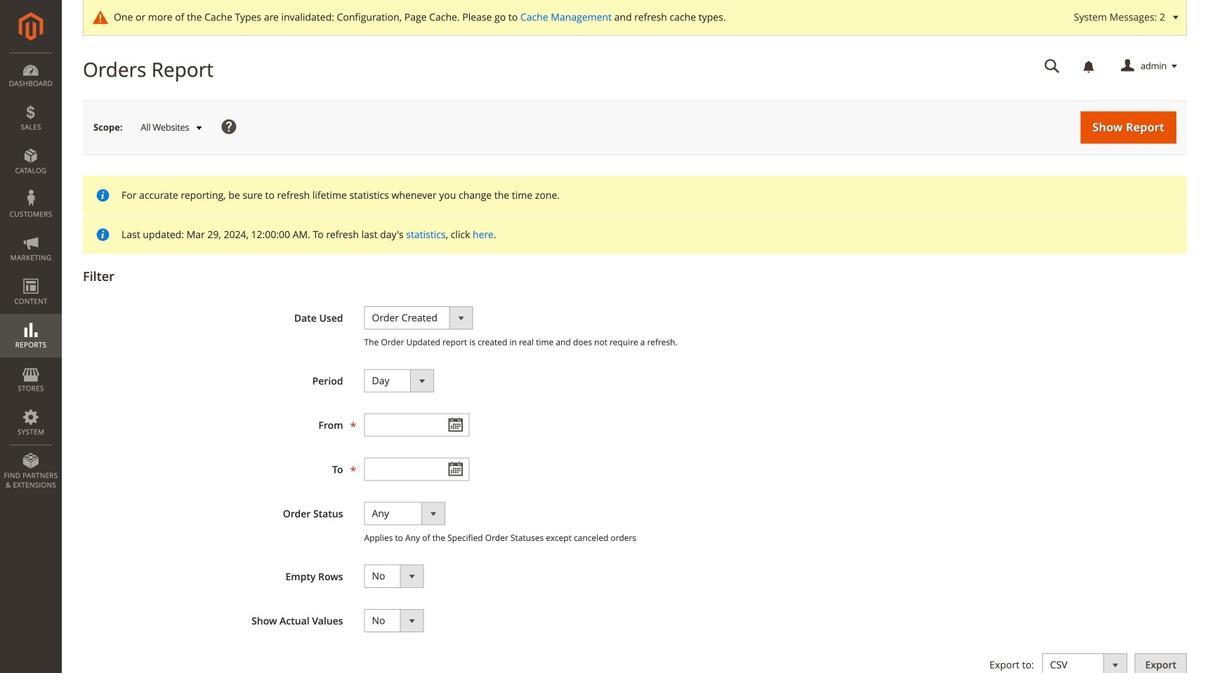 Task type: locate. For each thing, give the bounding box(es) containing it.
magento admin panel image
[[19, 12, 43, 41]]

menu bar
[[0, 53, 62, 497]]

None text field
[[364, 413, 470, 437]]

None text field
[[1035, 54, 1070, 79], [364, 458, 470, 481], [1035, 54, 1070, 79], [364, 458, 470, 481]]



